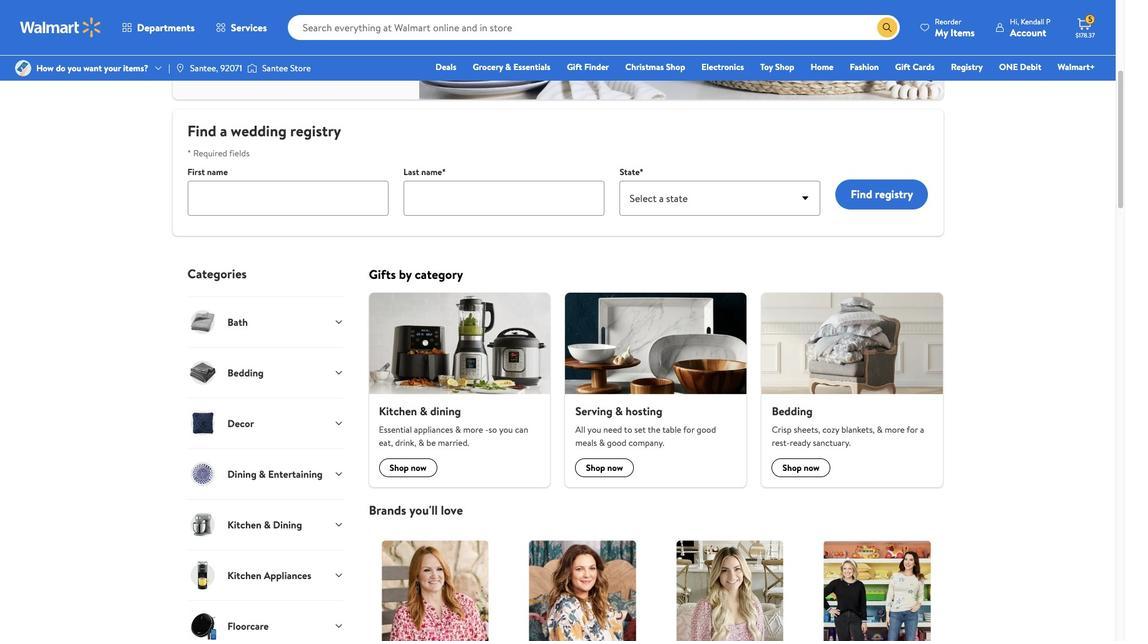 Task type: locate. For each thing, give the bounding box(es) containing it.
registry
[[951, 61, 983, 73]]

dining inside dropdown button
[[228, 467, 257, 481]]

shop now down drink,
[[390, 462, 427, 475]]

shop inside serving & hosting list item
[[586, 462, 605, 475]]

0 vertical spatial registry
[[290, 120, 341, 141]]

1 shop now from the left
[[390, 462, 427, 475]]

kitchen up the essential
[[379, 404, 417, 419]]

92071
[[220, 62, 242, 74]]

you inside serving & hosting all you need to set the table for good meals & good company.
[[588, 424, 602, 437]]

1 vertical spatial registry
[[875, 186, 914, 202]]

1 vertical spatial bedding
[[772, 404, 813, 419]]

shop now inside serving & hosting list item
[[586, 462, 623, 475]]

now inside kitchen & dining "list item"
[[411, 462, 427, 475]]

2 now from the left
[[608, 462, 623, 475]]

items?
[[123, 62, 148, 74]]

1 horizontal spatial more
[[885, 424, 905, 437]]

now for hosting
[[608, 462, 623, 475]]

0 vertical spatial a
[[220, 120, 227, 141]]

brands
[[369, 502, 407, 519]]

2 horizontal spatial now
[[804, 462, 820, 475]]

hi, kendall p account
[[1010, 16, 1051, 39]]

bedding inside dropdown button
[[228, 366, 264, 380]]

serving
[[576, 404, 613, 419]]

list
[[362, 293, 951, 488], [362, 519, 951, 642]]

0 horizontal spatial now
[[411, 462, 427, 475]]

shop right toy
[[775, 61, 795, 73]]

grocery & essentials link
[[467, 60, 556, 74]]

good down need
[[607, 437, 627, 450]]

cozy
[[823, 424, 840, 437]]

 image right 92071
[[247, 62, 257, 74]]

categories
[[187, 265, 247, 282]]

you inside kitchen & dining essential appliances & more -so you can eat, drink, & be married.
[[499, 424, 513, 437]]

deals
[[436, 61, 457, 73]]

shop now down the ready on the right
[[783, 462, 820, 475]]

a
[[220, 120, 227, 141], [920, 424, 925, 437]]

set
[[635, 424, 646, 437]]

table
[[663, 424, 682, 437]]

for right blankets,
[[907, 424, 918, 437]]

departments
[[137, 21, 195, 34]]

& left entertaining
[[259, 467, 266, 481]]

0 horizontal spatial  image
[[175, 63, 185, 73]]

1 horizontal spatial bedding
[[772, 404, 813, 419]]

shop now inside bedding list item
[[783, 462, 820, 475]]

& up "married."
[[455, 424, 461, 437]]

gift left the cards
[[896, 61, 911, 73]]

3 now from the left
[[804, 462, 820, 475]]

all
[[576, 424, 586, 437]]

1 vertical spatial find
[[851, 186, 873, 202]]

bedding list item
[[755, 293, 951, 488]]

you right all
[[588, 424, 602, 437]]

1 gift from the left
[[567, 61, 582, 73]]

last name*
[[404, 166, 446, 178]]

home link
[[805, 60, 840, 74]]

kitchen up kitchen appliances dropdown button
[[228, 518, 262, 532]]

bedding up the crisp
[[772, 404, 813, 419]]

sheets,
[[794, 424, 821, 437]]

kitchen appliances
[[228, 569, 311, 583]]

find inside find a wedding registry * required fields
[[187, 120, 216, 141]]

2 for from the left
[[907, 424, 918, 437]]

bedding up decor on the left
[[228, 366, 264, 380]]

registry inside find a wedding registry * required fields
[[290, 120, 341, 141]]

0 horizontal spatial more
[[463, 424, 483, 437]]

0 horizontal spatial bedding
[[228, 366, 264, 380]]

electronics link
[[696, 60, 750, 74]]

0 horizontal spatial for
[[684, 424, 695, 437]]

1 horizontal spatial gift
[[896, 61, 911, 73]]

grocery
[[473, 61, 503, 73]]

now down the be
[[411, 462, 427, 475]]

shop inside bedding list item
[[783, 462, 802, 475]]

1 horizontal spatial a
[[920, 424, 925, 437]]

find inside button
[[851, 186, 873, 202]]

&
[[506, 61, 511, 73], [420, 404, 428, 419], [616, 404, 623, 419], [455, 424, 461, 437], [877, 424, 883, 437], [419, 437, 425, 450], [599, 437, 605, 450], [259, 467, 266, 481], [264, 518, 271, 532]]

wedding
[[231, 120, 287, 141]]

shop
[[666, 61, 686, 73], [775, 61, 795, 73], [390, 462, 409, 475], [586, 462, 605, 475], [783, 462, 802, 475]]

santee,
[[190, 62, 218, 74]]

1 vertical spatial kitchen
[[228, 518, 262, 532]]

so
[[489, 424, 497, 437]]

1 vertical spatial a
[[920, 424, 925, 437]]

shop down drink,
[[390, 462, 409, 475]]

clear search field text image
[[863, 22, 873, 32]]

2 vertical spatial kitchen
[[228, 569, 262, 583]]

company.
[[629, 437, 665, 450]]

gift cards link
[[890, 60, 941, 74]]

shop now down meals
[[586, 462, 623, 475]]

 image
[[15, 60, 31, 76]]

p
[[1047, 16, 1051, 27]]

1 list from the top
[[362, 293, 951, 488]]

gift
[[567, 61, 582, 73], [896, 61, 911, 73]]

kitchen for dining
[[379, 404, 417, 419]]

0 vertical spatial find
[[187, 120, 216, 141]]

 image right |
[[175, 63, 185, 73]]

0 vertical spatial dining
[[228, 467, 257, 481]]

2 horizontal spatial shop now
[[783, 462, 820, 475]]

0 horizontal spatial dining
[[228, 467, 257, 481]]

a inside find a wedding registry * required fields
[[220, 120, 227, 141]]

bedding for bedding crisp sheets, cozy blankets, & more for a rest-ready sanctuary.
[[772, 404, 813, 419]]

more right blankets,
[[885, 424, 905, 437]]

0 vertical spatial kitchen
[[379, 404, 417, 419]]

& up kitchen appliances dropdown button
[[264, 518, 271, 532]]

gift for gift cards
[[896, 61, 911, 73]]

 image
[[247, 62, 257, 74], [175, 63, 185, 73]]

fields
[[229, 147, 250, 160]]

for inside bedding crisp sheets, cozy blankets, & more for a rest-ready sanctuary.
[[907, 424, 918, 437]]

registry
[[290, 120, 341, 141], [875, 186, 914, 202]]

1 horizontal spatial shop now
[[586, 462, 623, 475]]

Last name* text field
[[404, 181, 605, 216]]

0 horizontal spatial shop now
[[390, 462, 427, 475]]

now down the ready on the right
[[804, 462, 820, 475]]

now inside serving & hosting list item
[[608, 462, 623, 475]]

gift left finder
[[567, 61, 582, 73]]

2 horizontal spatial you
[[588, 424, 602, 437]]

now
[[411, 462, 427, 475], [608, 462, 623, 475], [804, 462, 820, 475]]

kitchen for dining
[[228, 518, 262, 532]]

for right table on the bottom of page
[[684, 424, 695, 437]]

0 horizontal spatial good
[[607, 437, 627, 450]]

shop for serving & hosting
[[586, 462, 605, 475]]

gift cards
[[896, 61, 935, 73]]

0 horizontal spatial gift
[[567, 61, 582, 73]]

1 horizontal spatial for
[[907, 424, 918, 437]]

& inside bedding crisp sheets, cozy blankets, & more for a rest-ready sanctuary.
[[877, 424, 883, 437]]

a inside bedding crisp sheets, cozy blankets, & more for a rest-ready sanctuary.
[[920, 424, 925, 437]]

more inside bedding crisp sheets, cozy blankets, & more for a rest-ready sanctuary.
[[885, 424, 905, 437]]

dining
[[430, 404, 461, 419]]

dining up appliances in the bottom of the page
[[273, 518, 302, 532]]

one
[[1000, 61, 1018, 73]]

you right do
[[68, 62, 81, 74]]

more inside kitchen & dining essential appliances & more -so you can eat, drink, & be married.
[[463, 424, 483, 437]]

5 $178.37
[[1076, 14, 1095, 39]]

1 vertical spatial dining
[[273, 518, 302, 532]]

0 vertical spatial list
[[362, 293, 951, 488]]

1 horizontal spatial you
[[499, 424, 513, 437]]

bedding
[[228, 366, 264, 380], [772, 404, 813, 419]]

do
[[56, 62, 66, 74]]

kitchen left appliances in the bottom of the page
[[228, 569, 262, 583]]

departments button
[[111, 13, 205, 43]]

category
[[415, 266, 463, 283]]

more left -
[[463, 424, 483, 437]]

you right so
[[499, 424, 513, 437]]

dining
[[228, 467, 257, 481], [273, 518, 302, 532]]

the
[[648, 424, 661, 437]]

kitchen inside kitchen & dining essential appliances & more -so you can eat, drink, & be married.
[[379, 404, 417, 419]]

2 gift from the left
[[896, 61, 911, 73]]

my
[[935, 25, 949, 39]]

for inside serving & hosting all you need to set the table for good meals & good company.
[[684, 424, 695, 437]]

kitchen & dining
[[228, 518, 302, 532]]

 image for santee, 92071
[[175, 63, 185, 73]]

0 horizontal spatial a
[[220, 120, 227, 141]]

$178.37
[[1076, 31, 1095, 39]]

& right blankets,
[[877, 424, 883, 437]]

hi,
[[1010, 16, 1019, 27]]

1 horizontal spatial  image
[[247, 62, 257, 74]]

now for sheets,
[[804, 462, 820, 475]]

1 horizontal spatial find
[[851, 186, 873, 202]]

shop inside kitchen & dining "list item"
[[390, 462, 409, 475]]

2 more from the left
[[885, 424, 905, 437]]

list for gifts by category
[[362, 293, 951, 488]]

list containing kitchen & dining
[[362, 293, 951, 488]]

now inside bedding list item
[[804, 462, 820, 475]]

1 vertical spatial list
[[362, 519, 951, 642]]

1 horizontal spatial dining
[[273, 518, 302, 532]]

1 for from the left
[[684, 424, 695, 437]]

list for brands you'll love
[[362, 519, 951, 642]]

2 shop now from the left
[[586, 462, 623, 475]]

rest-
[[772, 437, 790, 450]]

0 horizontal spatial registry
[[290, 120, 341, 141]]

0 horizontal spatial find
[[187, 120, 216, 141]]

more for sheets,
[[885, 424, 905, 437]]

dining & entertaining button
[[187, 449, 344, 500]]

to
[[624, 424, 633, 437]]

the best for a newlywed nest. wedding registry. you said yes! now the fun begins-build your wish list today. image
[[419, 0, 944, 100]]

find
[[187, 120, 216, 141], [851, 186, 873, 202]]

decor
[[228, 417, 254, 431]]

& inside dropdown button
[[264, 518, 271, 532]]

dining down decor on the left
[[228, 467, 257, 481]]

0 vertical spatial good
[[697, 424, 716, 437]]

good right table on the bottom of page
[[697, 424, 716, 437]]

3 shop now from the left
[[783, 462, 820, 475]]

find registry button
[[836, 180, 929, 210]]

you
[[68, 62, 81, 74], [499, 424, 513, 437], [588, 424, 602, 437]]

bedding inside bedding crisp sheets, cozy blankets, & more for a rest-ready sanctuary.
[[772, 404, 813, 419]]

1 more from the left
[[463, 424, 483, 437]]

1 horizontal spatial registry
[[875, 186, 914, 202]]

christmas
[[626, 61, 664, 73]]

kitchen
[[379, 404, 417, 419], [228, 518, 262, 532], [228, 569, 262, 583]]

one debit link
[[994, 60, 1047, 74]]

1 horizontal spatial good
[[697, 424, 716, 437]]

shop right christmas
[[666, 61, 686, 73]]

finder
[[584, 61, 609, 73]]

kitchen & dining essential appliances & more -so you can eat, drink, & be married.
[[379, 404, 528, 450]]

0 vertical spatial bedding
[[228, 366, 264, 380]]

now down need
[[608, 462, 623, 475]]

for
[[684, 424, 695, 437], [907, 424, 918, 437]]

kitchen appliances button
[[187, 550, 344, 601]]

shop down the ready on the right
[[783, 462, 802, 475]]

shop down meals
[[586, 462, 605, 475]]

1 horizontal spatial now
[[608, 462, 623, 475]]

shop now inside kitchen & dining "list item"
[[390, 462, 427, 475]]

2 list from the top
[[362, 519, 951, 642]]

appliances
[[414, 424, 453, 437]]

1 now from the left
[[411, 462, 427, 475]]



Task type: describe. For each thing, give the bounding box(es) containing it.
shop now for hosting
[[586, 462, 623, 475]]

be
[[427, 437, 436, 450]]

find for registry
[[851, 186, 873, 202]]

0 horizontal spatial you
[[68, 62, 81, 74]]

services button
[[205, 13, 278, 43]]

toy shop link
[[755, 60, 800, 74]]

gift for gift finder
[[567, 61, 582, 73]]

registry link
[[946, 60, 989, 74]]

crisp
[[772, 424, 792, 437]]

grocery & essentials
[[473, 61, 551, 73]]

First name text field
[[187, 181, 389, 216]]

love
[[441, 502, 463, 519]]

bath button
[[187, 297, 344, 347]]

& left the be
[[419, 437, 425, 450]]

state*
[[620, 166, 644, 178]]

by
[[399, 266, 412, 283]]

first
[[187, 166, 205, 178]]

gifts by category
[[369, 266, 463, 283]]

first name
[[187, 166, 228, 178]]

find for a
[[187, 120, 216, 141]]

bedding button
[[187, 347, 344, 398]]

meals
[[576, 437, 597, 450]]

reorder my items
[[935, 16, 975, 39]]

your
[[104, 62, 121, 74]]

dining inside dropdown button
[[273, 518, 302, 532]]

sanctuary.
[[813, 437, 851, 450]]

bath
[[228, 315, 248, 329]]

shop for bedding
[[783, 462, 802, 475]]

name*
[[421, 166, 446, 178]]

search icon image
[[883, 23, 893, 33]]

more for dining
[[463, 424, 483, 437]]

find registry
[[851, 186, 914, 202]]

shop now for dining
[[390, 462, 427, 475]]

ready
[[790, 437, 811, 450]]

registry inside button
[[875, 186, 914, 202]]

can
[[515, 424, 528, 437]]

kitchen & dining button
[[187, 500, 344, 550]]

name
[[207, 166, 228, 178]]

electronics
[[702, 61, 744, 73]]

shop now for sheets,
[[783, 462, 820, 475]]

& up need
[[616, 404, 623, 419]]

you'll
[[410, 502, 438, 519]]

toy shop
[[761, 61, 795, 73]]

Search search field
[[288, 15, 900, 40]]

last
[[404, 166, 419, 178]]

& right meals
[[599, 437, 605, 450]]

fashion
[[850, 61, 879, 73]]

items
[[951, 25, 975, 39]]

christmas shop link
[[620, 60, 691, 74]]

reorder
[[935, 16, 962, 27]]

decor button
[[187, 398, 344, 449]]

bedding for bedding
[[228, 366, 264, 380]]

toy
[[761, 61, 773, 73]]

now for dining
[[411, 462, 427, 475]]

& inside dropdown button
[[259, 467, 266, 481]]

Walmart Site-Wide search field
[[288, 15, 900, 40]]

kendall
[[1021, 16, 1045, 27]]

shop inside "toy shop" link
[[775, 61, 795, 73]]

find a wedding registry * required fields
[[187, 120, 341, 160]]

want
[[83, 62, 102, 74]]

gifts
[[369, 266, 396, 283]]

kitchen & dining list item
[[362, 293, 558, 488]]

eat,
[[379, 437, 393, 450]]

dining & entertaining
[[228, 467, 323, 481]]

deals link
[[430, 60, 462, 74]]

& right grocery
[[506, 61, 511, 73]]

serving & hosting list item
[[558, 293, 755, 488]]

how
[[36, 62, 54, 74]]

account
[[1010, 25, 1047, 39]]

need
[[604, 424, 622, 437]]

gift finder
[[567, 61, 609, 73]]

entertaining
[[268, 467, 323, 481]]

home
[[811, 61, 834, 73]]

shop for kitchen & dining
[[390, 462, 409, 475]]

-
[[485, 424, 489, 437]]

brands you'll love
[[369, 502, 463, 519]]

married.
[[438, 437, 469, 450]]

required
[[193, 147, 227, 160]]

*
[[187, 147, 191, 160]]

santee store
[[262, 62, 311, 74]]

shop inside christmas shop link
[[666, 61, 686, 73]]

fashion link
[[845, 60, 885, 74]]

how do you want your items?
[[36, 62, 148, 74]]

& up appliances
[[420, 404, 428, 419]]

walmart+ link
[[1053, 60, 1101, 74]]

cards
[[913, 61, 935, 73]]

walmart+
[[1058, 61, 1095, 73]]

blankets,
[[842, 424, 875, 437]]

bedding crisp sheets, cozy blankets, & more for a rest-ready sanctuary.
[[772, 404, 925, 450]]

hosting
[[626, 404, 663, 419]]

|
[[168, 62, 170, 74]]

1 vertical spatial good
[[607, 437, 627, 450]]

 image for santee store
[[247, 62, 257, 74]]

5
[[1089, 14, 1093, 25]]

walmart image
[[20, 18, 101, 38]]

appliances
[[264, 569, 311, 583]]



Task type: vqa. For each thing, say whether or not it's contained in the screenshot.
AND within Nutrition and weight management
no



